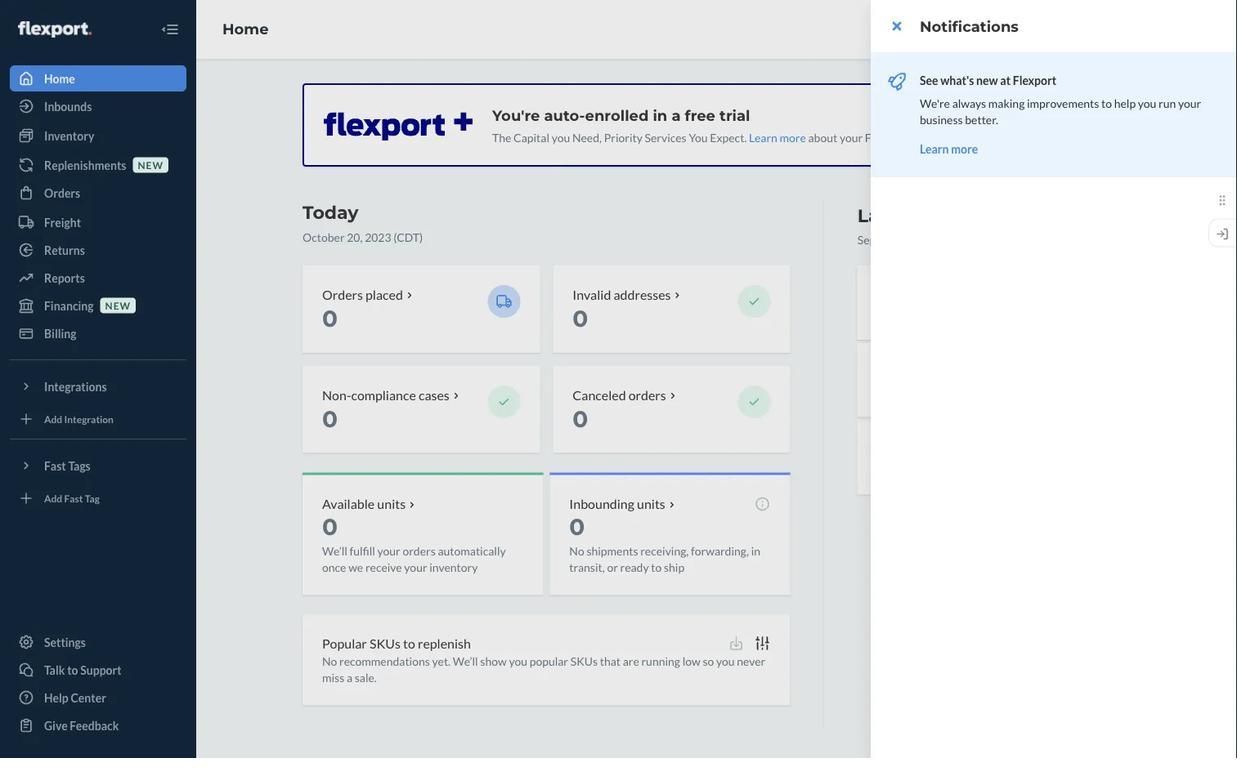 Task type: describe. For each thing, give the bounding box(es) containing it.
what's
[[941, 73, 974, 87]]

we're
[[920, 96, 950, 110]]

we're always making improvements to help you run your business better.
[[920, 96, 1201, 126]]

see
[[920, 73, 938, 87]]

run
[[1159, 96, 1176, 110]]

close image
[[893, 20, 902, 33]]

see what's new at flexport
[[920, 73, 1057, 87]]

to
[[1102, 96, 1112, 110]]

more
[[951, 142, 978, 156]]

your
[[1178, 96, 1201, 110]]

new
[[977, 73, 998, 87]]

at
[[1000, 73, 1011, 87]]



Task type: locate. For each thing, give the bounding box(es) containing it.
always
[[952, 96, 986, 110]]

making
[[989, 96, 1025, 110]]

you
[[1138, 96, 1157, 110]]

better.
[[965, 112, 998, 126]]

notifications
[[920, 17, 1019, 35]]

learn more
[[920, 142, 978, 156]]

learn
[[920, 142, 949, 156]]

help
[[1114, 96, 1136, 110]]

learn more link
[[920, 142, 978, 156]]

improvements
[[1027, 96, 1099, 110]]

business
[[920, 112, 963, 126]]

flexport
[[1013, 73, 1057, 87]]



Task type: vqa. For each thing, say whether or not it's contained in the screenshot.
business
yes



